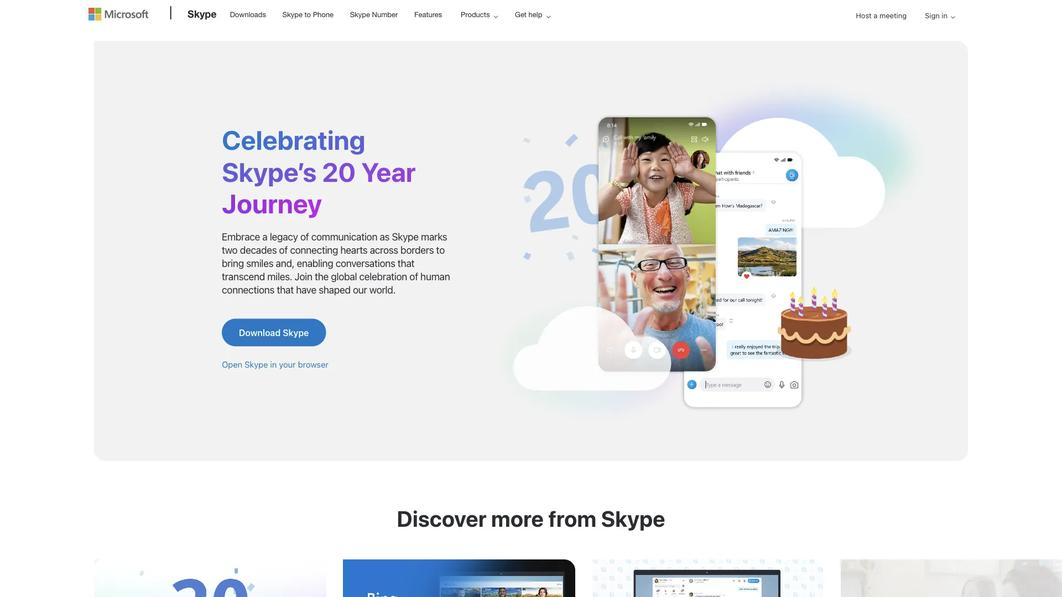 Task type: vqa. For each thing, say whether or not it's contained in the screenshot.
AND,
yes



Task type: describe. For each thing, give the bounding box(es) containing it.
skype to phone link
[[277, 1, 339, 27]]

download skype
[[239, 327, 309, 338]]

features
[[414, 10, 442, 19]]

legacy
[[270, 231, 298, 243]]

20
[[322, 156, 356, 187]]

browser
[[298, 360, 328, 369]]

1 vertical spatial that
[[277, 284, 294, 296]]

celebrating
[[222, 124, 365, 155]]

skype to phone
[[282, 10, 334, 19]]

host a meeting
[[856, 11, 907, 19]]

picture of skype modern message chat with side bar. image
[[592, 560, 824, 597]]

year
[[361, 156, 416, 187]]

enabling
[[297, 257, 333, 269]]

picture of skype light stage call in progress with bing backgrounds and text bing backgrounds in skype. image
[[343, 560, 575, 597]]

join
[[295, 271, 312, 283]]

skype number
[[350, 10, 398, 19]]

bring
[[222, 257, 244, 269]]

a for embrace
[[262, 231, 267, 243]]

skype link
[[182, 1, 222, 30]]

discover more from skype
[[397, 506, 665, 532]]

host
[[856, 11, 872, 19]]

number
[[372, 10, 398, 19]]

picture of skype logo and cake celebrating 20 years of skype image
[[94, 560, 326, 597]]

discover
[[397, 506, 487, 532]]

celebrating skype's 20 year journey
[[222, 124, 416, 219]]

embrace a legacy of communication as skype marks two decades of connecting hearts across borders to bring smiles and, enabling conversations that transcend miles. join the global celebration of human connections that have shaped our world.
[[222, 231, 450, 296]]

two
[[222, 244, 238, 256]]

across
[[370, 244, 398, 256]]

host a meeting link
[[847, 1, 915, 30]]

have
[[296, 284, 316, 296]]

skype's
[[222, 156, 317, 187]]

borders
[[401, 244, 434, 256]]

as
[[380, 231, 389, 243]]

our
[[353, 284, 367, 296]]

human
[[420, 271, 450, 283]]

download skype link
[[222, 319, 326, 347]]

0 vertical spatial of
[[300, 231, 309, 243]]

celebrating skype's 20 year journey main content
[[0, 35, 1062, 597]]

get help button
[[506, 1, 559, 28]]

help
[[529, 10, 542, 19]]

open
[[222, 360, 242, 369]]

shaped
[[319, 284, 351, 296]]

celebration
[[359, 271, 407, 283]]



Task type: locate. For each thing, give the bounding box(es) containing it.
a for host
[[874, 11, 878, 19]]

conversations
[[336, 257, 395, 269]]

phone
[[313, 10, 334, 19]]

download
[[239, 327, 281, 338]]

smiles
[[246, 257, 273, 269]]

a inside embrace a legacy of communication as skype marks two decades of connecting hearts across borders to bring smiles and, enabling conversations that transcend miles. join the global celebration of human connections that have shaped our world.
[[262, 231, 267, 243]]

1 horizontal spatial a
[[874, 11, 878, 19]]

global
[[331, 271, 357, 283]]

of up connecting
[[300, 231, 309, 243]]

journey
[[222, 188, 322, 219]]

0 vertical spatial to
[[305, 10, 311, 19]]

transcend
[[222, 271, 265, 283]]

1 vertical spatial in
[[270, 360, 277, 369]]

from
[[548, 506, 596, 532]]

that
[[398, 257, 414, 269], [277, 284, 294, 296]]

a right host
[[874, 11, 878, 19]]

connecting
[[290, 244, 338, 256]]

that down miles.
[[277, 284, 294, 296]]

1 horizontal spatial to
[[436, 244, 445, 256]]

a up decades
[[262, 231, 267, 243]]

menu bar containing host a meeting
[[89, 1, 974, 58]]

connections
[[222, 284, 274, 296]]

downloads
[[230, 10, 266, 19]]

meeting
[[879, 11, 907, 19]]

a
[[874, 11, 878, 19], [262, 231, 267, 243]]

downloads link
[[225, 1, 271, 27]]

1 horizontal spatial in
[[942, 11, 948, 19]]

0 horizontal spatial that
[[277, 284, 294, 296]]

2 horizontal spatial of
[[409, 271, 418, 283]]

0 horizontal spatial a
[[262, 231, 267, 243]]

your
[[279, 360, 296, 369]]

that down the borders
[[398, 257, 414, 269]]

marks
[[421, 231, 447, 243]]

of down legacy
[[279, 244, 288, 256]]

1 horizontal spatial of
[[300, 231, 309, 243]]

the
[[315, 271, 329, 283]]

features link
[[409, 1, 447, 27]]

microsoft image
[[89, 8, 148, 20]]

menu bar
[[89, 1, 974, 58]]

0 horizontal spatial of
[[279, 244, 288, 256]]

to left phone
[[305, 10, 311, 19]]

0 vertical spatial that
[[398, 257, 414, 269]]

get
[[515, 10, 527, 19]]

1 vertical spatial a
[[262, 231, 267, 243]]

a inside host a meeting link
[[874, 11, 878, 19]]

skype inside embrace a legacy of communication as skype marks two decades of connecting hearts across borders to bring smiles and, enabling conversations that transcend miles. join the global celebration of human connections that have shaped our world.
[[392, 231, 419, 243]]

open skype in your browser link
[[222, 360, 328, 369]]

more
[[491, 506, 544, 532]]

and,
[[276, 257, 294, 269]]

miles.
[[267, 271, 292, 283]]

decades
[[240, 244, 277, 256]]

open skype in your browser
[[222, 360, 328, 369]]

0 horizontal spatial in
[[270, 360, 277, 369]]

sign in
[[925, 11, 948, 19]]

skype
[[188, 8, 217, 20], [282, 10, 303, 19], [350, 10, 370, 19], [392, 231, 419, 243], [283, 327, 309, 338], [245, 360, 268, 369], [601, 506, 665, 532]]

in
[[942, 11, 948, 19], [270, 360, 277, 369]]

2 vertical spatial of
[[409, 271, 418, 283]]

world.
[[369, 284, 396, 296]]

1 vertical spatial of
[[279, 244, 288, 256]]

sign
[[925, 11, 940, 19]]

1 horizontal spatial that
[[398, 257, 414, 269]]

products
[[461, 10, 490, 19]]

0 horizontal spatial to
[[305, 10, 311, 19]]

communication
[[311, 231, 377, 243]]

in inside main content
[[270, 360, 277, 369]]

to
[[305, 10, 311, 19], [436, 244, 445, 256]]

of
[[300, 231, 309, 243], [279, 244, 288, 256], [409, 271, 418, 283]]

embrace
[[222, 231, 260, 243]]

in right sign
[[942, 11, 948, 19]]

of left human
[[409, 271, 418, 283]]

get help
[[515, 10, 542, 19]]

1 vertical spatial to
[[436, 244, 445, 256]]

products button
[[451, 1, 507, 28]]

in left 'your'
[[270, 360, 277, 369]]

skype number link
[[345, 1, 403, 27]]

arrow down image
[[946, 11, 960, 24]]

to down "marks"
[[436, 244, 445, 256]]

great video calling with skype image
[[487, 74, 935, 428]]

0 vertical spatial a
[[874, 11, 878, 19]]

sign in link
[[916, 1, 960, 30]]

hearts
[[340, 244, 368, 256]]

0 vertical spatial in
[[942, 11, 948, 19]]

to inside embrace a legacy of communication as skype marks two decades of connecting hearts across borders to bring smiles and, enabling conversations that transcend miles. join the global celebration of human connections that have shaped our world.
[[436, 244, 445, 256]]



